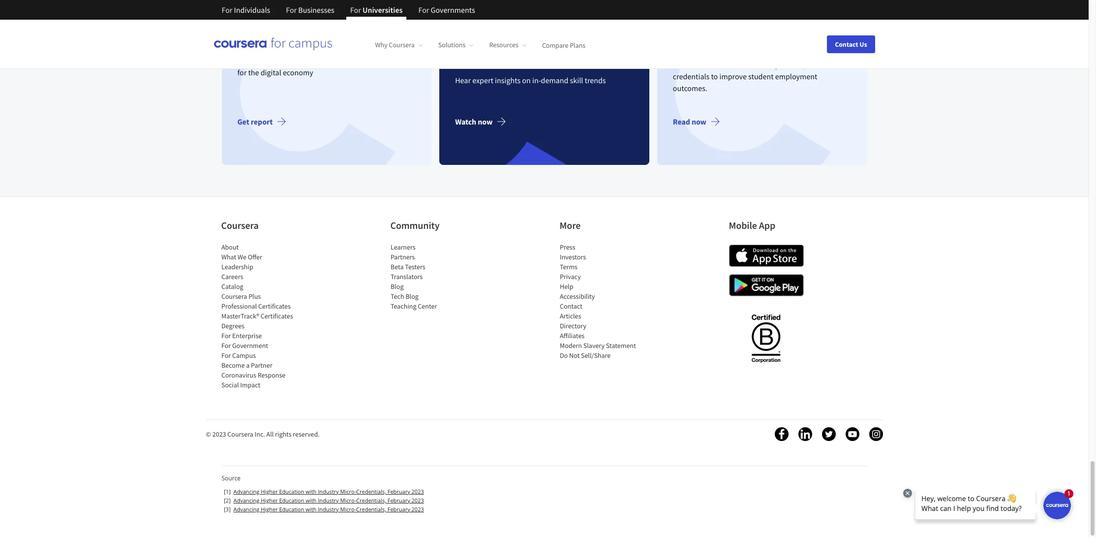 Task type: describe. For each thing, give the bounding box(es) containing it.
beta testers link
[[391, 262, 425, 271]]

2 february from the top
[[388, 497, 410, 504]]

investors link
[[560, 252, 586, 261]]

degrees link
[[221, 321, 244, 330]]

for campus link
[[221, 351, 256, 360]]

build
[[238, 44, 255, 53]]

3 advancing from the top
[[234, 505, 260, 513]]

webinar: state of global skills 2023 with learning leaders
[[455, 17, 624, 68]]

coursera left inc.
[[228, 430, 253, 438]]

the
[[673, 17, 699, 37]]

coronavirus
[[221, 371, 256, 379]]

for up for campus link
[[221, 341, 231, 350]]

certificates inside the professional certificates playbook:
[[673, 33, 750, 52]]

1 february from the top
[[388, 488, 410, 495]]

job-
[[262, 44, 275, 53]]

with inside build a job-relevant curriculum with skill insights drawn from 124m+ learners to prepare your students for the digital economy
[[341, 44, 356, 53]]

advancing higher education with industry micro-credentials, february 2023 advancing higher education with industry micro-credentials, february 2023 advancing higher education with industry micro-credentials, february 2023
[[234, 488, 424, 513]]

press
[[560, 242, 575, 251]]

more
[[560, 219, 581, 231]]

2 education from the top
[[279, 497, 304, 504]]

affiliates
[[560, 331, 585, 340]]

all
[[267, 430, 274, 438]]

3 february from the top
[[388, 505, 410, 513]]

3 higher from the top
[[261, 505, 278, 513]]

what
[[221, 252, 236, 261]]

1 micro- from the top
[[340, 488, 356, 495]]

affiliates link
[[560, 331, 585, 340]]

modern
[[560, 341, 582, 350]]

accessibility
[[560, 292, 595, 301]]

2 micro- from the top
[[340, 497, 356, 504]]

response
[[258, 371, 285, 379]]

why
[[375, 40, 388, 49]]

resources link
[[490, 40, 527, 49]]

on
[[523, 75, 531, 85]]

skills inside webinar: state of global skills 2023 with learning leaders
[[455, 33, 491, 52]]

watch now button
[[455, 110, 515, 133]]

we
[[238, 252, 246, 261]]

contact link
[[560, 302, 583, 310]]

sell/share
[[581, 351, 611, 360]]

now for webinar: state of global skills 2023 with learning leaders
[[478, 116, 493, 126]]

mobile app
[[729, 219, 776, 231]]

2 advancing higher education with industry micro-credentials, february 2023 link from the top
[[234, 497, 424, 504]]

2 industry from the top
[[318, 497, 339, 504]]

with inside webinar: state of global skills 2023 with learning leaders
[[530, 33, 560, 52]]

the professional certificates playbook:
[[673, 17, 821, 52]]

for government link
[[221, 341, 268, 350]]

articles
[[560, 311, 581, 320]]

leaders
[[455, 49, 508, 68]]

1 advancing higher education with industry micro-credentials, february 2023 link from the top
[[234, 488, 424, 495]]

coursera up "students"
[[389, 40, 415, 49]]

relevant
[[275, 44, 302, 53]]

social
[[221, 380, 239, 389]]

statement
[[606, 341, 636, 350]]

2 advancing from the top
[[234, 497, 260, 504]]

contact us
[[836, 40, 868, 48]]

2 credentials, from the top
[[356, 497, 386, 504]]

learn
[[673, 59, 692, 69]]

1 education from the top
[[279, 488, 304, 495]]

tech blog link
[[391, 292, 419, 301]]

universities
[[363, 5, 403, 15]]

for up the "become"
[[221, 351, 231, 360]]

plans
[[570, 40, 586, 49]]

the
[[248, 67, 259, 77]]

report
[[251, 116, 273, 126]]

blog link
[[391, 282, 404, 291]]

for up report
[[350, 5, 361, 15]]

read now button
[[673, 110, 729, 133]]

terms link
[[560, 262, 578, 271]]

rights
[[275, 430, 292, 438]]

insights inside build a job-relevant curriculum with skill insights drawn from 124m+ learners to prepare your students for the digital economy
[[372, 44, 398, 53]]

3 education from the top
[[279, 505, 304, 513]]

coursera instagram image
[[870, 427, 883, 441]]

skill for of
[[570, 75, 584, 85]]

terms
[[560, 262, 578, 271]]

a inside about what we offer leadership careers catalog coursera plus professional certificates mastertrack® certificates degrees for enterprise for government for campus become a partner coronavirus response social impact
[[246, 361, 249, 370]]

resources
[[490, 40, 519, 49]]

for businesses
[[286, 5, 335, 15]]

coursera youtube image
[[846, 427, 860, 441]]

report
[[323, 17, 369, 37]]

©
[[206, 430, 211, 438]]

logo of certified b corporation image
[[746, 308, 787, 368]]

hear
[[455, 75, 471, 85]]

learn how universities are using industry micro- credentials to improve student employment outcomes.
[[673, 59, 831, 93]]

professional inside about what we offer leadership careers catalog coursera plus professional certificates mastertrack® certificates degrees for enterprise for government for campus become a partner coronavirus response social impact
[[221, 302, 257, 310]]

enterprise
[[232, 331, 262, 340]]

coursera up 'about' link
[[221, 219, 259, 231]]

student
[[749, 71, 774, 81]]

careers link
[[221, 272, 243, 281]]

contact inside press investors terms privacy help accessibility contact articles directory affiliates modern slavery statement do not sell/share
[[560, 302, 583, 310]]

impact
[[240, 380, 260, 389]]

mobile
[[729, 219, 758, 231]]

accessibility link
[[560, 292, 595, 301]]

now for the professional certificates playbook:
[[692, 116, 707, 126]]

outcomes.
[[673, 83, 708, 93]]

economy
[[283, 67, 313, 77]]

students
[[381, 55, 409, 65]]

2023 inside webinar: state of global skills 2023 with learning leaders
[[495, 33, 527, 52]]

solutions link
[[439, 40, 474, 49]]

become
[[221, 361, 245, 370]]

testers
[[405, 262, 425, 271]]

prepare
[[337, 55, 363, 65]]

get report
[[238, 116, 273, 126]]

businesses
[[299, 5, 335, 15]]

webinar:
[[455, 17, 523, 37]]

get report button
[[238, 110, 295, 133]]

for left 'governments'
[[419, 5, 429, 15]]

a inside build a job-relevant curriculum with skill insights drawn from 124m+ learners to prepare your students for the digital economy
[[256, 44, 260, 53]]

campus
[[232, 351, 256, 360]]

for left individuals
[[222, 5, 233, 15]]

get it on google play image
[[729, 274, 804, 296]]

translators link
[[391, 272, 423, 281]]

coursera twitter image
[[822, 427, 836, 441]]

why coursera
[[375, 40, 415, 49]]

professional inside the professional certificates playbook:
[[702, 17, 785, 37]]

source
[[222, 474, 241, 482]]

coursera for campus image
[[214, 37, 332, 51]]

of
[[564, 17, 577, 37]]

slavery
[[584, 341, 605, 350]]

privacy link
[[560, 272, 581, 281]]



Task type: locate. For each thing, give the bounding box(es) containing it.
catalog link
[[221, 282, 243, 291]]

2 vertical spatial credentials,
[[356, 505, 386, 513]]

professional up are
[[702, 17, 785, 37]]

compare
[[542, 40, 569, 49]]

credentials,
[[356, 488, 386, 495], [356, 497, 386, 504], [356, 505, 386, 513]]

leadership
[[221, 262, 253, 271]]

0 horizontal spatial contact
[[560, 302, 583, 310]]

1 vertical spatial industry
[[318, 497, 339, 504]]

compare plans link
[[542, 40, 586, 49]]

with
[[530, 33, 560, 52], [341, 44, 356, 53], [306, 488, 317, 495], [306, 497, 317, 504], [306, 505, 317, 513]]

0 horizontal spatial now
[[478, 116, 493, 126]]

1 horizontal spatial blog
[[406, 292, 419, 301]]

certificates down professional certificates link
[[260, 311, 293, 320]]

now right read
[[692, 116, 707, 126]]

2023
[[495, 33, 527, 52], [213, 430, 226, 438], [412, 488, 424, 495], [412, 497, 424, 504], [412, 505, 424, 513]]

blog up teaching center link
[[406, 292, 419, 301]]

2023:
[[372, 17, 409, 37]]

now inside watch now button
[[478, 116, 493, 126]]

global skills report 2023:
[[238, 17, 409, 37]]

inc.
[[255, 430, 265, 438]]

for individuals
[[222, 5, 270, 15]]

get
[[238, 116, 249, 126]]

about
[[221, 242, 239, 251]]

hear expert insights on in-demand skill trends
[[455, 75, 606, 85]]

insights left on
[[495, 75, 521, 85]]

a left job-
[[256, 44, 260, 53]]

2 horizontal spatial list
[[560, 242, 644, 360]]

in-
[[533, 75, 541, 85]]

1 horizontal spatial a
[[256, 44, 260, 53]]

build a job-relevant curriculum with skill insights drawn from 124m+ learners to prepare your students for the digital economy
[[238, 44, 409, 77]]

do not sell/share link
[[560, 351, 611, 360]]

1 vertical spatial micro-
[[340, 497, 356, 504]]

© 2023 coursera inc. all rights reserved.
[[206, 430, 320, 438]]

your
[[364, 55, 379, 65]]

to down curriculum
[[329, 55, 335, 65]]

0 vertical spatial to
[[329, 55, 335, 65]]

1 horizontal spatial contact
[[836, 40, 859, 48]]

improve
[[720, 71, 747, 81]]

1 horizontal spatial list
[[391, 242, 474, 311]]

plus
[[248, 292, 261, 301]]

not
[[569, 351, 580, 360]]

credentials
[[673, 71, 710, 81]]

professional up mastertrack® at left
[[221, 302, 257, 310]]

global up plans
[[580, 17, 624, 37]]

contact us button
[[828, 35, 876, 53]]

expert
[[473, 75, 494, 85]]

1 vertical spatial certificates
[[258, 302, 291, 310]]

micro-
[[809, 59, 831, 69]]

what we offer link
[[221, 252, 262, 261]]

global down individuals
[[238, 17, 281, 37]]

social impact link
[[221, 380, 260, 389]]

0 vertical spatial advancing
[[234, 488, 260, 495]]

now inside read now button
[[692, 116, 707, 126]]

skills
[[284, 17, 320, 37], [455, 33, 491, 52]]

industry
[[780, 59, 808, 69]]

0 horizontal spatial to
[[329, 55, 335, 65]]

universities
[[709, 59, 747, 69]]

articles link
[[560, 311, 581, 320]]

directory link
[[560, 321, 587, 330]]

global
[[238, 17, 281, 37], [580, 17, 624, 37]]

1 horizontal spatial now
[[692, 116, 707, 126]]

press link
[[560, 242, 575, 251]]

are
[[749, 59, 759, 69]]

0 horizontal spatial skill
[[357, 44, 370, 53]]

teaching
[[391, 302, 417, 310]]

list
[[221, 242, 305, 390], [391, 242, 474, 311], [560, 242, 644, 360]]

2 vertical spatial education
[[279, 505, 304, 513]]

for
[[222, 5, 233, 15], [286, 5, 297, 15], [350, 5, 361, 15], [419, 5, 429, 15], [221, 331, 231, 340], [221, 341, 231, 350], [221, 351, 231, 360]]

learners
[[391, 242, 416, 251]]

to
[[329, 55, 335, 65], [712, 71, 718, 81]]

skill for report
[[357, 44, 370, 53]]

0 vertical spatial higher
[[261, 488, 278, 495]]

list for more
[[560, 242, 644, 360]]

1 vertical spatial a
[[246, 361, 249, 370]]

curriculum
[[304, 44, 340, 53]]

learners link
[[391, 242, 416, 251]]

0 horizontal spatial list
[[221, 242, 305, 390]]

do
[[560, 351, 568, 360]]

digital
[[261, 67, 281, 77]]

coursera down catalog
[[221, 292, 247, 301]]

1 vertical spatial contact
[[560, 302, 583, 310]]

investors
[[560, 252, 586, 261]]

1 credentials, from the top
[[356, 488, 386, 495]]

solutions
[[439, 40, 466, 49]]

0 vertical spatial credentials,
[[356, 488, 386, 495]]

teaching center link
[[391, 302, 437, 310]]

coursera plus link
[[221, 292, 261, 301]]

contact left us
[[836, 40, 859, 48]]

insights up "students"
[[372, 44, 398, 53]]

community
[[391, 219, 440, 231]]

1 vertical spatial higher
[[261, 497, 278, 504]]

1 vertical spatial professional
[[221, 302, 257, 310]]

2 list from the left
[[391, 242, 474, 311]]

from
[[260, 55, 276, 65]]

leadership link
[[221, 262, 253, 271]]

state
[[526, 17, 560, 37]]

coursera linkedin image
[[799, 427, 813, 441]]

list containing learners
[[391, 242, 474, 311]]

list for community
[[391, 242, 474, 311]]

0 vertical spatial industry
[[318, 488, 339, 495]]

playbook:
[[753, 33, 821, 52]]

1 vertical spatial blog
[[406, 292, 419, 301]]

2 global from the left
[[580, 17, 624, 37]]

1 horizontal spatial to
[[712, 71, 718, 81]]

0 vertical spatial a
[[256, 44, 260, 53]]

advancing higher education with industry micro-credentials, february 2023 link
[[234, 488, 424, 495], [234, 497, 424, 504], [234, 505, 424, 513]]

center
[[418, 302, 437, 310]]

1 higher from the top
[[261, 488, 278, 495]]

1 horizontal spatial global
[[580, 17, 624, 37]]

1 industry from the top
[[318, 488, 339, 495]]

now right watch
[[478, 116, 493, 126]]

about what we offer leadership careers catalog coursera plus professional certificates mastertrack® certificates degrees for enterprise for government for campus become a partner coronavirus response social impact
[[221, 242, 293, 389]]

0 horizontal spatial global
[[238, 17, 281, 37]]

1 vertical spatial credentials,
[[356, 497, 386, 504]]

individuals
[[234, 5, 270, 15]]

a
[[256, 44, 260, 53], [246, 361, 249, 370]]

1 global from the left
[[238, 17, 281, 37]]

3 list from the left
[[560, 242, 644, 360]]

for enterprise link
[[221, 331, 262, 340]]

us
[[860, 40, 868, 48]]

2 higher from the top
[[261, 497, 278, 504]]

partners
[[391, 252, 415, 261]]

careers
[[221, 272, 243, 281]]

0 vertical spatial education
[[279, 488, 304, 495]]

1 vertical spatial skill
[[570, 75, 584, 85]]

to inside build a job-relevant curriculum with skill insights drawn from 124m+ learners to prepare your students for the digital economy
[[329, 55, 335, 65]]

using
[[761, 59, 779, 69]]

modern slavery statement link
[[560, 341, 636, 350]]

reserved.
[[293, 430, 320, 438]]

global inside webinar: state of global skills 2023 with learning leaders
[[580, 17, 624, 37]]

2 vertical spatial industry
[[318, 505, 339, 513]]

0 horizontal spatial blog
[[391, 282, 404, 291]]

1 horizontal spatial insights
[[495, 75, 521, 85]]

contact inside button
[[836, 40, 859, 48]]

2 vertical spatial advancing
[[234, 505, 260, 513]]

offer
[[248, 252, 262, 261]]

contact up articles
[[560, 302, 583, 310]]

governments
[[431, 5, 475, 15]]

3 advancing higher education with industry micro-credentials, february 2023 link from the top
[[234, 505, 424, 513]]

for down degrees
[[221, 331, 231, 340]]

2 vertical spatial higher
[[261, 505, 278, 513]]

list containing press
[[560, 242, 644, 360]]

1 now from the left
[[478, 116, 493, 126]]

for left businesses
[[286, 5, 297, 15]]

0 horizontal spatial insights
[[372, 44, 398, 53]]

list for coursera
[[221, 242, 305, 390]]

3 industry from the top
[[318, 505, 339, 513]]

for universities
[[350, 5, 403, 15]]

skill up your
[[357, 44, 370, 53]]

1 vertical spatial advancing higher education with industry micro-credentials, february 2023 link
[[234, 497, 424, 504]]

government
[[232, 341, 268, 350]]

1 advancing from the top
[[234, 488, 260, 495]]

0 vertical spatial skill
[[357, 44, 370, 53]]

1 vertical spatial february
[[388, 497, 410, 504]]

0 vertical spatial professional
[[702, 17, 785, 37]]

coursera facebook image
[[775, 427, 789, 441]]

to down universities
[[712, 71, 718, 81]]

0 horizontal spatial a
[[246, 361, 249, 370]]

download on the app store image
[[729, 244, 804, 267]]

2 vertical spatial february
[[388, 505, 410, 513]]

1 horizontal spatial skills
[[455, 33, 491, 52]]

3 credentials, from the top
[[356, 505, 386, 513]]

blog up tech
[[391, 282, 404, 291]]

professional certificates link
[[221, 302, 291, 310]]

partners link
[[391, 252, 415, 261]]

0 vertical spatial advancing higher education with industry micro-credentials, february 2023 link
[[234, 488, 424, 495]]

2 vertical spatial certificates
[[260, 311, 293, 320]]

translators
[[391, 272, 423, 281]]

3 micro- from the top
[[340, 505, 356, 513]]

1 vertical spatial advancing
[[234, 497, 260, 504]]

0 vertical spatial february
[[388, 488, 410, 495]]

0 horizontal spatial skills
[[284, 17, 320, 37]]

1 vertical spatial education
[[279, 497, 304, 504]]

0 vertical spatial micro-
[[340, 488, 356, 495]]

0 horizontal spatial professional
[[221, 302, 257, 310]]

0 vertical spatial insights
[[372, 44, 398, 53]]

2 vertical spatial micro-
[[340, 505, 356, 513]]

1 vertical spatial to
[[712, 71, 718, 81]]

coursera inside about what we offer leadership careers catalog coursera plus professional certificates mastertrack® certificates degrees for enterprise for government for campus become a partner coronavirus response social impact
[[221, 292, 247, 301]]

0 vertical spatial blog
[[391, 282, 404, 291]]

1 horizontal spatial professional
[[702, 17, 785, 37]]

list containing about
[[221, 242, 305, 390]]

higher
[[261, 488, 278, 495], [261, 497, 278, 504], [261, 505, 278, 513]]

tech
[[391, 292, 404, 301]]

to inside learn how universities are using industry micro- credentials to improve student employment outcomes.
[[712, 71, 718, 81]]

certificates up mastertrack® certificates link
[[258, 302, 291, 310]]

0 vertical spatial contact
[[836, 40, 859, 48]]

1 horizontal spatial skill
[[570, 75, 584, 85]]

contact
[[836, 40, 859, 48], [560, 302, 583, 310]]

1 list from the left
[[221, 242, 305, 390]]

compare plans
[[542, 40, 586, 49]]

0 vertical spatial certificates
[[673, 33, 750, 52]]

certificates up how
[[673, 33, 750, 52]]

skill left the trends
[[570, 75, 584, 85]]

2 vertical spatial advancing higher education with industry micro-credentials, february 2023 link
[[234, 505, 424, 513]]

banner navigation
[[214, 0, 483, 27]]

a down campus
[[246, 361, 249, 370]]

2 now from the left
[[692, 116, 707, 126]]

1 vertical spatial insights
[[495, 75, 521, 85]]

for
[[238, 67, 247, 77]]

skill inside build a job-relevant curriculum with skill insights drawn from 124m+ learners to prepare your students for the digital economy
[[357, 44, 370, 53]]



Task type: vqa. For each thing, say whether or not it's contained in the screenshot.
online degrees
no



